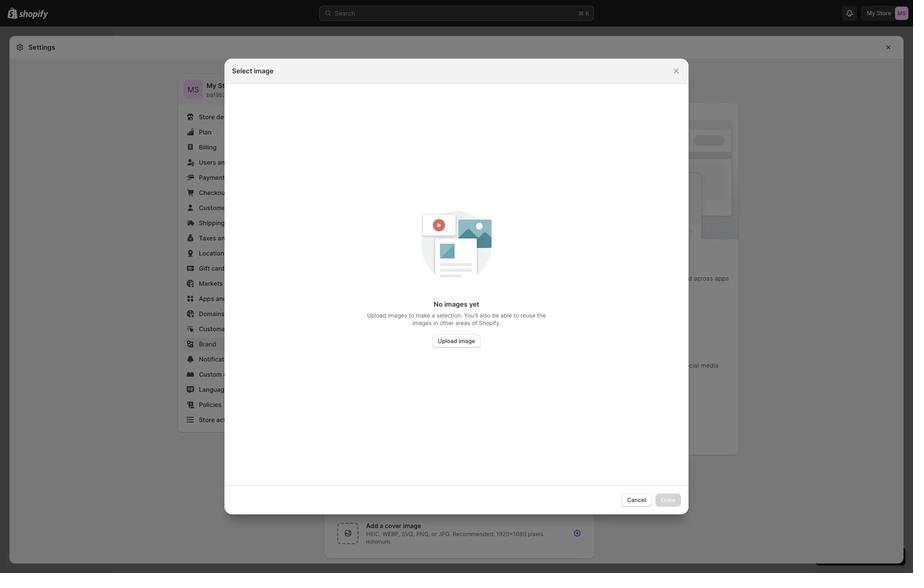 Task type: describe. For each thing, give the bounding box(es) containing it.
policies
[[199, 401, 222, 409]]

add
[[366, 522, 378, 530]]

0 vertical spatial pixels
[[521, 245, 536, 252]]

of
[[472, 320, 477, 327]]

search
[[335, 9, 355, 17]]

customer accounts link
[[184, 201, 309, 215]]

more
[[512, 336, 527, 343]]

by for used by some social media channels. may be cropped into a circle.
[[348, 212, 356, 219]]

permissions
[[230, 159, 266, 166]]

1 jpg. from the top
[[439, 245, 451, 252]]

upload images to make a selection. you'll also be able to reuse the images in other areas of shopify.
[[367, 312, 546, 327]]

my store ba19b2-4.myshopify.com
[[207, 81, 274, 99]]

markets
[[199, 280, 223, 288]]

custom
[[199, 371, 222, 378]]

you'll
[[464, 312, 478, 319]]

used for used by some social media channels. may be cropped into a circle.
[[332, 212, 347, 219]]

0 vertical spatial media
[[393, 212, 411, 219]]

my store image
[[184, 80, 203, 99]]

notifications link
[[184, 353, 309, 366]]

yet
[[469, 300, 479, 308]]

shipping and delivery
[[199, 219, 263, 227]]

users
[[199, 159, 216, 166]]

media inside used by some apps and social media channels
[[701, 362, 719, 369]]

delivery
[[239, 219, 263, 227]]

1 recommended: from the top
[[453, 245, 495, 252]]

plan
[[199, 128, 212, 136]]

customer accounts
[[199, 204, 257, 212]]

taxes and duties
[[199, 234, 249, 242]]

apps inside used by some apps and social media channels
[[654, 362, 668, 369]]

cancel
[[627, 497, 646, 504]]

select image
[[232, 67, 274, 75]]

store for store details
[[199, 113, 215, 121]]

cropped
[[465, 212, 490, 219]]

a inside the upload images to make a selection. you'll also be able to reuse the images in other areas of shopify.
[[432, 312, 435, 319]]

create
[[378, 275, 397, 283]]

domains link
[[184, 307, 309, 321]]

ms button
[[184, 80, 203, 99]]

across
[[694, 275, 713, 282]]

by for used by some apps and social media channels
[[628, 362, 635, 369]]

shopify.
[[479, 320, 501, 327]]

users and permissions
[[199, 159, 266, 166]]

assets
[[657, 275, 676, 282]]

used by some apps and social media channels
[[611, 362, 719, 379]]

events
[[229, 325, 249, 333]]

one
[[399, 275, 410, 283]]

cover
[[332, 483, 349, 490]]

select image dialog
[[0, 59, 913, 515]]

shopify image
[[19, 10, 48, 19]]

no images yet
[[434, 300, 479, 308]]

taxes and duties link
[[184, 232, 309, 245]]

customer for customer events
[[199, 325, 228, 333]]

upload for upload image
[[438, 338, 457, 345]]

notifications
[[199, 356, 236, 363]]

no for no images yet
[[434, 300, 443, 308]]

checkout
[[199, 189, 227, 197]]

a inside 'add a cover image heic, webp, svg, png, or jpg. recommended: 1920×1080 pixels minimum.'
[[380, 522, 383, 530]]

some for social
[[357, 212, 373, 219]]

0 vertical spatial social
[[375, 212, 392, 219]]

no logo? create one with hatchful link
[[351, 275, 451, 283]]

activity
[[216, 416, 238, 424]]

shipping and delivery link
[[184, 216, 309, 230]]

logo?
[[361, 275, 376, 283]]

images for upload
[[388, 312, 407, 319]]

languages link
[[184, 383, 309, 396]]

1920×1080
[[496, 531, 526, 538]]

plan link
[[184, 126, 309, 139]]

channels inside the shop settings menu element
[[245, 295, 272, 303]]

billing link
[[184, 141, 309, 154]]

and inside common brand assets used across apps and channels
[[611, 284, 622, 292]]

hatchful
[[426, 275, 451, 283]]

with
[[412, 275, 424, 283]]

1 svg, from the top
[[402, 245, 415, 252]]

add a cover image heic, webp, svg, png, or jpg. recommended: 1920×1080 pixels minimum.
[[366, 522, 543, 546]]

your
[[427, 336, 440, 343]]

cover
[[385, 522, 402, 530]]

brand link
[[184, 338, 309, 351]]

log
[[240, 416, 249, 424]]

taxes
[[199, 234, 216, 242]]

apps and sales channels
[[199, 295, 272, 303]]

reuse
[[521, 312, 536, 319]]

on
[[418, 336, 425, 343]]

billing
[[199, 144, 217, 151]]

upload for upload images to make a selection. you'll also be able to reuse the images in other areas of shopify.
[[367, 312, 386, 319]]

1 horizontal spatial social
[[460, 336, 477, 343]]

1 to from the left
[[409, 312, 414, 319]]

image for select image
[[254, 67, 274, 75]]

may
[[442, 212, 454, 219]]

checkout link
[[184, 186, 309, 199]]

or inside 'add a cover image heic, webp, svg, png, or jpg. recommended: 1920×1080 pixels minimum.'
[[432, 531, 437, 538]]

make
[[416, 312, 430, 319]]

1 webp, from the top
[[383, 245, 400, 252]]

image for upload image
[[459, 338, 475, 345]]

jpg. inside 'add a cover image heic, webp, svg, png, or jpg. recommended: 1920×1080 pixels minimum.'
[[439, 531, 451, 538]]

brand for the
[[344, 336, 361, 343]]

the brand colors that appear on your store, social media, and more
[[332, 336, 527, 343]]

used
[[678, 275, 692, 282]]

users and permissions link
[[184, 156, 309, 169]]

media,
[[479, 336, 498, 343]]

cover image
[[332, 483, 369, 490]]

no for no logo? create one with hatchful
[[351, 275, 359, 283]]

image inside 'add a cover image heic, webp, svg, png, or jpg. recommended: 1920×1080 pixels minimum.'
[[403, 522, 421, 530]]

select
[[232, 67, 252, 75]]



Task type: vqa. For each thing, say whether or not it's contained in the screenshot.
USED BY SOME SOCIAL MEDIA CHANNELS. MAY BE CROPPED INTO A CIRCLE.
yes



Task type: locate. For each thing, give the bounding box(es) containing it.
appear
[[396, 336, 416, 343]]

0 horizontal spatial to
[[409, 312, 414, 319]]

0 horizontal spatial media
[[393, 212, 411, 219]]

1 vertical spatial png,
[[416, 531, 430, 538]]

my
[[207, 81, 216, 90]]

1 horizontal spatial be
[[492, 312, 499, 319]]

brand inside the shop settings menu element
[[199, 341, 216, 348]]

used inside used by some apps and social media channels
[[611, 362, 626, 369]]

2 vertical spatial channels
[[611, 371, 637, 379]]

1 horizontal spatial images
[[413, 320, 432, 327]]

1 or from the top
[[432, 245, 437, 252]]

by
[[348, 212, 356, 219], [628, 362, 635, 369]]

4.myshopify.com
[[229, 91, 274, 99]]

shipping
[[199, 219, 225, 227]]

0 horizontal spatial by
[[348, 212, 356, 219]]

areas
[[456, 320, 470, 327]]

1 horizontal spatial no
[[434, 300, 443, 308]]

0 horizontal spatial upload
[[367, 312, 386, 319]]

ba19b2-
[[207, 91, 229, 99]]

recommended:
[[453, 245, 495, 252], [453, 531, 495, 538]]

locations link
[[184, 247, 309, 260]]

1 vertical spatial customer
[[199, 325, 228, 333]]

0 vertical spatial webp,
[[383, 245, 400, 252]]

channels for common
[[623, 284, 649, 292]]

1 vertical spatial jpg.
[[439, 531, 451, 538]]

1 vertical spatial channels
[[245, 295, 272, 303]]

to
[[409, 312, 414, 319], [514, 312, 519, 319]]

store activity log link
[[184, 413, 309, 427]]

domains
[[199, 310, 225, 318]]

2 customer from the top
[[199, 325, 228, 333]]

channels.
[[413, 212, 441, 219]]

a
[[504, 212, 507, 219], [432, 312, 435, 319], [380, 522, 383, 530]]

2 recommended: from the top
[[453, 531, 495, 538]]

1 vertical spatial brand
[[199, 341, 216, 348]]

k
[[586, 9, 590, 17]]

2 vertical spatial image
[[403, 522, 421, 530]]

that
[[383, 336, 394, 343]]

1 horizontal spatial image
[[403, 522, 421, 530]]

0 vertical spatial customer
[[199, 204, 228, 212]]

2 horizontal spatial images
[[444, 300, 468, 308]]

1 vertical spatial heic,
[[366, 531, 381, 538]]

0 vertical spatial be
[[456, 212, 464, 219]]

colors
[[363, 336, 381, 343]]

webp, up create
[[383, 245, 400, 252]]

brand
[[639, 275, 656, 282], [344, 336, 361, 343]]

svg, inside 'add a cover image heic, webp, svg, png, or jpg. recommended: 1920×1080 pixels minimum.'
[[402, 531, 415, 538]]

0 vertical spatial brand
[[639, 275, 656, 282]]

used by some social media channels. may be cropped into a circle.
[[332, 212, 526, 219]]

1 vertical spatial be
[[492, 312, 499, 319]]

gift cards link
[[184, 262, 309, 275]]

details
[[216, 113, 236, 121]]

sales
[[228, 295, 244, 303]]

0 horizontal spatial no
[[351, 275, 359, 283]]

2 webp, from the top
[[383, 531, 400, 538]]

pixels right the 1920×1080
[[528, 531, 543, 538]]

circle.
[[509, 212, 526, 219]]

1 vertical spatial svg,
[[402, 531, 415, 538]]

channels for used
[[611, 371, 637, 379]]

a right the into
[[504, 212, 507, 219]]

in
[[433, 320, 438, 327]]

store for store activity log
[[199, 416, 215, 424]]

2 horizontal spatial image
[[459, 338, 475, 345]]

payments
[[199, 174, 228, 181]]

2 heic, from the top
[[366, 531, 381, 538]]

images up the 'selection.'
[[444, 300, 468, 308]]

1 vertical spatial brand
[[344, 336, 361, 343]]

be up the shopify.
[[492, 312, 499, 319]]

0 horizontal spatial used
[[332, 212, 347, 219]]

0 vertical spatial jpg.
[[439, 245, 451, 252]]

social inside used by some apps and social media channels
[[683, 362, 699, 369]]

customer events
[[199, 325, 249, 333]]

languages
[[199, 386, 231, 394]]

0 vertical spatial upload
[[367, 312, 386, 319]]

be
[[456, 212, 464, 219], [492, 312, 499, 319]]

be right may
[[456, 212, 464, 219]]

1 vertical spatial store
[[199, 113, 215, 121]]

some
[[357, 212, 373, 219], [636, 362, 652, 369]]

1 vertical spatial recommended:
[[453, 531, 495, 538]]

also
[[480, 312, 491, 319]]

2 or from the top
[[432, 531, 437, 538]]

1 horizontal spatial brand
[[639, 275, 656, 282]]

1 vertical spatial social
[[460, 336, 477, 343]]

1 vertical spatial media
[[701, 362, 719, 369]]

1 vertical spatial a
[[432, 312, 435, 319]]

cards
[[211, 265, 228, 272]]

0 horizontal spatial brand
[[199, 341, 216, 348]]

1 horizontal spatial apps
[[715, 275, 729, 282]]

heic, down add
[[366, 531, 381, 538]]

minimum.
[[538, 245, 563, 252], [366, 539, 392, 546]]

1 vertical spatial apps
[[654, 362, 668, 369]]

gift
[[199, 265, 210, 272]]

png,
[[416, 245, 430, 252], [416, 531, 430, 538]]

1 vertical spatial or
[[432, 531, 437, 538]]

image inside button
[[459, 338, 475, 345]]

1 vertical spatial minimum.
[[366, 539, 392, 546]]

1 horizontal spatial used
[[611, 362, 626, 369]]

selection.
[[437, 312, 462, 319]]

1 horizontal spatial to
[[514, 312, 519, 319]]

brand right the
[[344, 336, 361, 343]]

minimum. down add
[[366, 539, 392, 546]]

pixels inside 'add a cover image heic, webp, svg, png, or jpg. recommended: 1920×1080 pixels minimum.'
[[528, 531, 543, 538]]

0 vertical spatial store
[[218, 81, 235, 90]]

to right "able"
[[514, 312, 519, 319]]

no up the 'selection.'
[[434, 300, 443, 308]]

jpg.
[[439, 245, 451, 252], [439, 531, 451, 538]]

some for apps
[[636, 362, 652, 369]]

0 vertical spatial minimum.
[[538, 245, 563, 252]]

social
[[375, 212, 392, 219], [460, 336, 477, 343], [683, 362, 699, 369]]

recommended: left the 1920×1080
[[453, 531, 495, 538]]

customer events link
[[184, 323, 309, 336]]

no inside select image dialog
[[434, 300, 443, 308]]

1 png, from the top
[[416, 245, 430, 252]]

no inside settings dialog
[[351, 275, 359, 283]]

0 vertical spatial heic,
[[366, 245, 381, 252]]

a up in
[[432, 312, 435, 319]]

to left make at the left of page
[[409, 312, 414, 319]]

0 horizontal spatial minimum.
[[366, 539, 392, 546]]

images up the appear
[[388, 312, 407, 319]]

heic, webp, svg, png, or jpg. recommended: 512×512 pixels minimum.
[[366, 245, 563, 252]]

by inside used by some apps and social media channels
[[628, 362, 635, 369]]

common
[[611, 275, 637, 282]]

1 heic, from the top
[[366, 245, 381, 252]]

0 vertical spatial png,
[[416, 245, 430, 252]]

0 horizontal spatial image
[[254, 67, 274, 75]]

used
[[332, 212, 347, 219], [611, 362, 626, 369]]

channels inside common brand assets used across apps and channels
[[623, 284, 649, 292]]

customer down checkout
[[199, 204, 228, 212]]

0 vertical spatial a
[[504, 212, 507, 219]]

image right the select
[[254, 67, 274, 75]]

channels inside used by some apps and social media channels
[[611, 371, 637, 379]]

0 vertical spatial image
[[254, 67, 274, 75]]

0 vertical spatial used
[[332, 212, 347, 219]]

store inside my store ba19b2-4.myshopify.com
[[218, 81, 235, 90]]

2 vertical spatial images
[[413, 320, 432, 327]]

0 vertical spatial some
[[357, 212, 373, 219]]

0 horizontal spatial images
[[388, 312, 407, 319]]

common brand assets used across apps and channels
[[611, 275, 729, 292]]

media
[[393, 212, 411, 219], [701, 362, 719, 369]]

1 vertical spatial no
[[434, 300, 443, 308]]

0 vertical spatial by
[[348, 212, 356, 219]]

1 vertical spatial image
[[459, 338, 475, 345]]

the
[[537, 312, 546, 319]]

upload image button
[[432, 335, 481, 348]]

apps inside common brand assets used across apps and channels
[[715, 275, 729, 282]]

pixels right 512×512
[[521, 245, 536, 252]]

1 vertical spatial upload
[[438, 338, 457, 345]]

image right cover
[[403, 522, 421, 530]]

be inside the upload images to make a selection. you'll also be able to reuse the images in other areas of shopify.
[[492, 312, 499, 319]]

0 vertical spatial recommended:
[[453, 245, 495, 252]]

heic, up logo?
[[366, 245, 381, 252]]

no
[[351, 275, 359, 283], [434, 300, 443, 308]]

minimum. inside 'add a cover image heic, webp, svg, png, or jpg. recommended: 1920×1080 pixels minimum.'
[[366, 539, 392, 546]]

customer down domains
[[199, 325, 228, 333]]

0 vertical spatial images
[[444, 300, 468, 308]]

0 vertical spatial svg,
[[402, 245, 415, 252]]

markets link
[[184, 277, 309, 290]]

2 vertical spatial social
[[683, 362, 699, 369]]

1 horizontal spatial minimum.
[[538, 245, 563, 252]]

0 vertical spatial channels
[[623, 284, 649, 292]]

brand inside common brand assets used across apps and channels
[[639, 275, 656, 282]]

1 vertical spatial some
[[636, 362, 652, 369]]

2 horizontal spatial social
[[683, 362, 699, 369]]

other
[[440, 320, 454, 327]]

0 vertical spatial brand
[[326, 79, 353, 90]]

settings dialog
[[9, 36, 904, 574]]

store up plan
[[199, 113, 215, 121]]

gift cards
[[199, 265, 228, 272]]

upload inside button
[[438, 338, 457, 345]]

upload inside the upload images to make a selection. you'll also be able to reuse the images in other areas of shopify.
[[367, 312, 386, 319]]

0 vertical spatial no
[[351, 275, 359, 283]]

brand left assets
[[639, 275, 656, 282]]

the
[[332, 336, 343, 343]]

store up ba19b2- at the left top of page
[[218, 81, 235, 90]]

2 svg, from the top
[[402, 531, 415, 538]]

pixels
[[521, 245, 536, 252], [528, 531, 543, 538]]

upload image
[[438, 338, 475, 345]]

1 horizontal spatial some
[[636, 362, 652, 369]]

2 vertical spatial a
[[380, 522, 383, 530]]

1 vertical spatial pixels
[[528, 531, 543, 538]]

recommended: inside 'add a cover image heic, webp, svg, png, or jpg. recommended: 1920×1080 pixels minimum.'
[[453, 531, 495, 538]]

image right the store,
[[459, 338, 475, 345]]

shop settings menu element
[[178, 74, 315, 432]]

data
[[223, 371, 237, 378]]

duties
[[230, 234, 249, 242]]

a right add
[[380, 522, 383, 530]]

be inside settings dialog
[[456, 212, 464, 219]]

store details
[[199, 113, 236, 121]]

2 vertical spatial store
[[199, 416, 215, 424]]

webp, inside 'add a cover image heic, webp, svg, png, or jpg. recommended: 1920×1080 pixels minimum.'
[[383, 531, 400, 538]]

some inside used by some apps and social media channels
[[636, 362, 652, 369]]

webp, down cover
[[383, 531, 400, 538]]

1 vertical spatial webp,
[[383, 531, 400, 538]]

0 horizontal spatial brand
[[344, 336, 361, 343]]

1 horizontal spatial media
[[701, 362, 719, 369]]

policies link
[[184, 398, 309, 412]]

recommended: down cropped
[[453, 245, 495, 252]]

0 vertical spatial or
[[432, 245, 437, 252]]

customer
[[199, 204, 228, 212], [199, 325, 228, 333]]

into
[[491, 212, 502, 219]]

image
[[351, 483, 369, 490]]

1 vertical spatial images
[[388, 312, 407, 319]]

2 png, from the top
[[416, 531, 430, 538]]

0 horizontal spatial a
[[380, 522, 383, 530]]

customer for customer accounts
[[199, 204, 228, 212]]

1 horizontal spatial by
[[628, 362, 635, 369]]

no left logo?
[[351, 275, 359, 283]]

0 horizontal spatial some
[[357, 212, 373, 219]]

0 horizontal spatial apps
[[654, 362, 668, 369]]

0 horizontal spatial be
[[456, 212, 464, 219]]

used for used by some apps and social media channels
[[611, 362, 626, 369]]

and inside used by some apps and social media channels
[[670, 362, 681, 369]]

payments link
[[184, 171, 309, 184]]

2 jpg. from the top
[[439, 531, 451, 538]]

images
[[444, 300, 468, 308], [388, 312, 407, 319], [413, 320, 432, 327]]

1 horizontal spatial brand
[[326, 79, 353, 90]]

1 horizontal spatial upload
[[438, 338, 457, 345]]

1 horizontal spatial a
[[432, 312, 435, 319]]

accounts
[[229, 204, 257, 212]]

minimum. right 512×512
[[538, 245, 563, 252]]

2 to from the left
[[514, 312, 519, 319]]

0 vertical spatial apps
[[715, 275, 729, 282]]

0 horizontal spatial social
[[375, 212, 392, 219]]

apps and sales channels link
[[184, 292, 309, 306]]

brand for common
[[639, 275, 656, 282]]

store down policies
[[199, 416, 215, 424]]

1 vertical spatial used
[[611, 362, 626, 369]]

1 customer from the top
[[199, 204, 228, 212]]

images down make at the left of page
[[413, 320, 432, 327]]

1 vertical spatial by
[[628, 362, 635, 369]]

upload down other on the bottom of page
[[438, 338, 457, 345]]

512×512
[[496, 245, 519, 252]]

heic,
[[366, 245, 381, 252], [366, 531, 381, 538]]

heic, inside 'add a cover image heic, webp, svg, png, or jpg. recommended: 1920×1080 pixels minimum.'
[[366, 531, 381, 538]]

webp,
[[383, 245, 400, 252], [383, 531, 400, 538]]

or
[[432, 245, 437, 252], [432, 531, 437, 538]]

2 horizontal spatial a
[[504, 212, 507, 219]]

upload up 'colors'
[[367, 312, 386, 319]]

png, inside 'add a cover image heic, webp, svg, png, or jpg. recommended: 1920×1080 pixels minimum.'
[[416, 531, 430, 538]]

images for no
[[444, 300, 468, 308]]

custom data link
[[184, 368, 309, 381]]



